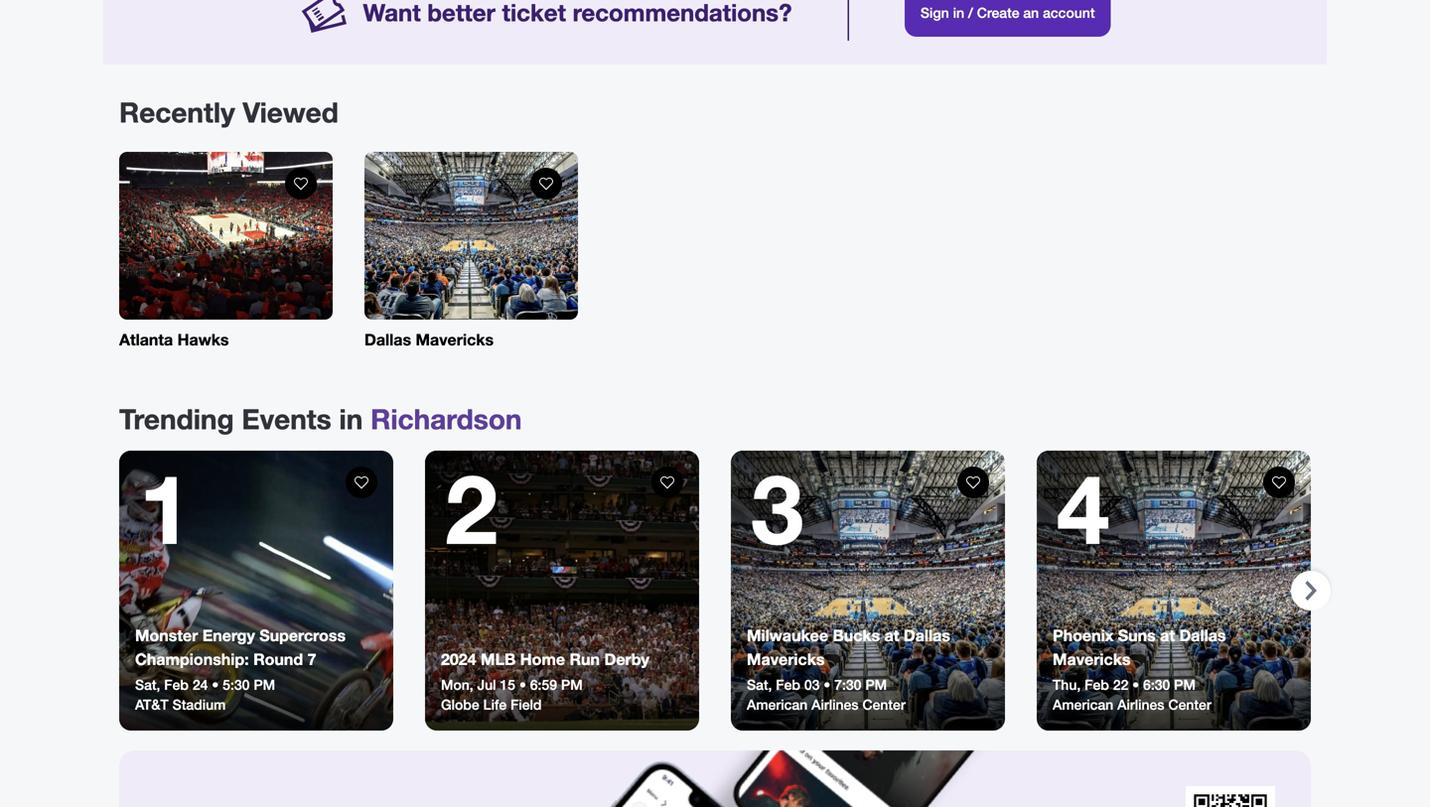Task type: describe. For each thing, give the bounding box(es) containing it.
feb inside monster energy supercross championship: round 7 sat, feb 24 • 5:30 pm at&t stadium
[[164, 677, 189, 693]]

15
[[500, 677, 515, 693]]

atlanta hawks
[[119, 330, 229, 349]]

airlines for 4
[[1117, 696, 1164, 713]]

/
[[968, 4, 973, 21]]

2
[[445, 451, 498, 565]]

championship:
[[135, 650, 249, 669]]

2024 mlb home run derby mon, jul 15 • 6:59 pm globe life field
[[441, 650, 649, 713]]

thu,
[[1053, 677, 1081, 693]]

dallas inside dallas mavericks link
[[364, 330, 411, 349]]

at for 3
[[884, 626, 899, 645]]

7:30
[[834, 677, 861, 693]]

mavericks for 3
[[747, 650, 825, 669]]

trending
[[119, 402, 234, 435]]

run
[[570, 650, 600, 669]]

stadium
[[172, 696, 226, 713]]

2024
[[441, 650, 476, 669]]

airlines for 3
[[811, 696, 859, 713]]

round
[[253, 650, 303, 669]]

milwaukee
[[747, 626, 828, 645]]

home
[[520, 650, 565, 669]]

american for 3
[[747, 696, 808, 713]]

at for 4
[[1160, 626, 1175, 645]]

life
[[483, 696, 507, 713]]

dallas mavericks link
[[364, 152, 578, 351]]

scan this qr code with your phone to be sent to the app store to download the stubhub app image
[[1186, 786, 1275, 807]]

atlanta
[[119, 330, 173, 349]]

monster energy supercross championship: round 7 sat, feb 24 • 5:30 pm at&t stadium
[[135, 626, 346, 713]]

trending events in
[[119, 402, 363, 435]]

in inside button
[[953, 4, 964, 21]]

feb for 4
[[1085, 677, 1109, 693]]

6:59
[[530, 677, 557, 693]]

milwaukee bucks at dallas mavericks sat, feb 03 • 7:30 pm american airlines center
[[747, 626, 950, 713]]

03
[[804, 677, 820, 693]]

sat, inside monster energy supercross championship: round 7 sat, feb 24 • 5:30 pm at&t stadium
[[135, 677, 160, 693]]

create
[[977, 4, 1019, 21]]

jul
[[477, 677, 496, 693]]

suns
[[1118, 626, 1156, 645]]

at&t
[[135, 696, 169, 713]]

dallas for 3
[[904, 626, 950, 645]]

recently viewed
[[119, 95, 338, 128]]

an
[[1023, 4, 1039, 21]]

pm for 2
[[561, 677, 583, 693]]

viewed
[[243, 95, 338, 128]]

1 vertical spatial in
[[339, 402, 363, 435]]

0 horizontal spatial mavericks
[[416, 330, 494, 349]]

center for 4
[[1168, 696, 1211, 713]]

3
[[751, 451, 804, 565]]

feb for 3
[[776, 677, 800, 693]]

account
[[1043, 4, 1095, 21]]

bucks
[[833, 626, 880, 645]]



Task type: locate. For each thing, give the bounding box(es) containing it.
sat, up at&t
[[135, 677, 160, 693]]

in left "/"
[[953, 4, 964, 21]]

american
[[747, 696, 808, 713], [1053, 696, 1113, 713]]

sign
[[921, 4, 949, 21]]

2 horizontal spatial feb
[[1085, 677, 1109, 693]]

pm right 7:30
[[865, 677, 887, 693]]

american for 4
[[1053, 696, 1113, 713]]

4 pm from the left
[[1174, 677, 1196, 693]]

mavericks for 4
[[1053, 650, 1131, 669]]

sign in / create an account
[[921, 4, 1095, 21]]

• for 3
[[824, 677, 831, 693]]

events
[[242, 402, 331, 435]]

pm inside 2024 mlb home run derby mon, jul 15 • 6:59 pm globe life field
[[561, 677, 583, 693]]

atlanta hawks link
[[119, 152, 333, 351]]

0 horizontal spatial at
[[884, 626, 899, 645]]

2 at from the left
[[1160, 626, 1175, 645]]

phoenix
[[1053, 626, 1114, 645]]

1 • from the left
[[212, 677, 219, 693]]

sat, left 03 on the bottom right
[[747, 677, 772, 693]]

feb inside the phoenix suns at dallas mavericks thu, feb 22 • 6:30 pm american airlines center
[[1085, 677, 1109, 693]]

0 horizontal spatial airlines
[[811, 696, 859, 713]]

1 horizontal spatial american
[[1053, 696, 1113, 713]]

1 horizontal spatial feb
[[776, 677, 800, 693]]

1 horizontal spatial center
[[1168, 696, 1211, 713]]

feb left 22
[[1085, 677, 1109, 693]]

sat,
[[135, 677, 160, 693], [747, 677, 772, 693]]

american inside milwaukee bucks at dallas mavericks sat, feb 03 • 7:30 pm american airlines center
[[747, 696, 808, 713]]

center inside the phoenix suns at dallas mavericks thu, feb 22 • 6:30 pm american airlines center
[[1168, 696, 1211, 713]]

• right 03 on the bottom right
[[824, 677, 831, 693]]

supercross
[[259, 626, 346, 645]]

• inside monster energy supercross championship: round 7 sat, feb 24 • 5:30 pm at&t stadium
[[212, 677, 219, 693]]

feb left 03 on the bottom right
[[776, 677, 800, 693]]

recently
[[119, 95, 235, 128]]

• right 15
[[519, 677, 526, 693]]

4
[[1057, 451, 1110, 565]]

at inside milwaukee bucks at dallas mavericks sat, feb 03 • 7:30 pm american airlines center
[[884, 626, 899, 645]]

1 feb from the left
[[164, 677, 189, 693]]

pm for 3
[[865, 677, 887, 693]]

• for 2
[[519, 677, 526, 693]]

feb left 24
[[164, 677, 189, 693]]

• for 4
[[1132, 677, 1139, 693]]

7
[[307, 650, 316, 669]]

0 vertical spatial in
[[953, 4, 964, 21]]

• inside the phoenix suns at dallas mavericks thu, feb 22 • 6:30 pm american airlines center
[[1132, 677, 1139, 693]]

pm inside monster energy supercross championship: round 7 sat, feb 24 • 5:30 pm at&t stadium
[[254, 677, 275, 693]]

• right 24
[[212, 677, 219, 693]]

0 horizontal spatial feb
[[164, 677, 189, 693]]

airlines inside the phoenix suns at dallas mavericks thu, feb 22 • 6:30 pm american airlines center
[[1117, 696, 1164, 713]]

1 horizontal spatial airlines
[[1117, 696, 1164, 713]]

24
[[192, 677, 208, 693]]

1
[[139, 451, 192, 565]]

sign in / create an account button
[[905, 0, 1111, 37]]

pm right 5:30
[[254, 677, 275, 693]]

at right bucks
[[884, 626, 899, 645]]

dallas inside milwaukee bucks at dallas mavericks sat, feb 03 • 7:30 pm american airlines center
[[904, 626, 950, 645]]

in
[[953, 4, 964, 21], [339, 402, 363, 435]]

1 horizontal spatial in
[[953, 4, 964, 21]]

2 feb from the left
[[776, 677, 800, 693]]

1 sat, from the left
[[135, 677, 160, 693]]

airlines down 6:30
[[1117, 696, 1164, 713]]

center inside milwaukee bucks at dallas mavericks sat, feb 03 • 7:30 pm american airlines center
[[862, 696, 905, 713]]

• right 22
[[1132, 677, 1139, 693]]

1 horizontal spatial at
[[1160, 626, 1175, 645]]

center down bucks
[[862, 696, 905, 713]]

0 horizontal spatial sat,
[[135, 677, 160, 693]]

dallas for 4
[[1179, 626, 1226, 645]]

in right events
[[339, 402, 363, 435]]

american down 03 on the bottom right
[[747, 696, 808, 713]]

1 pm from the left
[[254, 677, 275, 693]]

0 horizontal spatial american
[[747, 696, 808, 713]]

22
[[1113, 677, 1128, 693]]

4 • from the left
[[1132, 677, 1139, 693]]

sign in / create an account link
[[905, 0, 1111, 37]]

2 horizontal spatial dallas
[[1179, 626, 1226, 645]]

2 american from the left
[[1053, 696, 1113, 713]]

2 pm from the left
[[561, 677, 583, 693]]

monster
[[135, 626, 198, 645]]

american inside the phoenix suns at dallas mavericks thu, feb 22 • 6:30 pm american airlines center
[[1053, 696, 1113, 713]]

pm right 6:30
[[1174, 677, 1196, 693]]

dallas mavericks
[[364, 330, 494, 349]]

derby
[[604, 650, 649, 669]]

pm
[[254, 677, 275, 693], [561, 677, 583, 693], [865, 677, 887, 693], [1174, 677, 1196, 693]]

1 horizontal spatial sat,
[[747, 677, 772, 693]]

0 horizontal spatial in
[[339, 402, 363, 435]]

pm inside milwaukee bucks at dallas mavericks sat, feb 03 • 7:30 pm american airlines center
[[865, 677, 887, 693]]

energy
[[202, 626, 255, 645]]

1 airlines from the left
[[811, 696, 859, 713]]

feb
[[164, 677, 189, 693], [776, 677, 800, 693], [1085, 677, 1109, 693]]

at
[[884, 626, 899, 645], [1160, 626, 1175, 645]]

1 at from the left
[[884, 626, 899, 645]]

• inside milwaukee bucks at dallas mavericks sat, feb 03 • 7:30 pm american airlines center
[[824, 677, 831, 693]]

sat, inside milwaukee bucks at dallas mavericks sat, feb 03 • 7:30 pm american airlines center
[[747, 677, 772, 693]]

at right suns
[[1160, 626, 1175, 645]]

0 horizontal spatial center
[[862, 696, 905, 713]]

dallas inside the phoenix suns at dallas mavericks thu, feb 22 • 6:30 pm american airlines center
[[1179, 626, 1226, 645]]

3 feb from the left
[[1085, 677, 1109, 693]]

2 • from the left
[[519, 677, 526, 693]]

feb inside milwaukee bucks at dallas mavericks sat, feb 03 • 7:30 pm american airlines center
[[776, 677, 800, 693]]

1 american from the left
[[747, 696, 808, 713]]

3 • from the left
[[824, 677, 831, 693]]

3 pm from the left
[[865, 677, 887, 693]]

phoenix suns at dallas mavericks thu, feb 22 • 6:30 pm american airlines center
[[1053, 626, 1226, 713]]

mavericks inside the phoenix suns at dallas mavericks thu, feb 22 • 6:30 pm american airlines center
[[1053, 650, 1131, 669]]

center
[[862, 696, 905, 713], [1168, 696, 1211, 713]]

pm for 4
[[1174, 677, 1196, 693]]

airlines
[[811, 696, 859, 713], [1117, 696, 1164, 713]]

airlines inside milwaukee bucks at dallas mavericks sat, feb 03 • 7:30 pm american airlines center
[[811, 696, 859, 713]]

dallas
[[364, 330, 411, 349], [904, 626, 950, 645], [1179, 626, 1226, 645]]

0 horizontal spatial dallas
[[364, 330, 411, 349]]

pm right 6:59
[[561, 677, 583, 693]]

1 horizontal spatial mavericks
[[747, 650, 825, 669]]

2 horizontal spatial mavericks
[[1053, 650, 1131, 669]]

airlines down 7:30
[[811, 696, 859, 713]]

2 sat, from the left
[[747, 677, 772, 693]]

• inside 2024 mlb home run derby mon, jul 15 • 6:59 pm globe life field
[[519, 677, 526, 693]]

mon,
[[441, 677, 473, 693]]

2 center from the left
[[1168, 696, 1211, 713]]

pm inside the phoenix suns at dallas mavericks thu, feb 22 • 6:30 pm american airlines center
[[1174, 677, 1196, 693]]

5:30
[[223, 677, 250, 693]]

mlb
[[481, 650, 516, 669]]

mavericks
[[416, 330, 494, 349], [747, 650, 825, 669], [1053, 650, 1131, 669]]

•
[[212, 677, 219, 693], [519, 677, 526, 693], [824, 677, 831, 693], [1132, 677, 1139, 693]]

american down thu,
[[1053, 696, 1113, 713]]

center down 6:30
[[1168, 696, 1211, 713]]

6:30
[[1143, 677, 1170, 693]]

1 center from the left
[[862, 696, 905, 713]]

globe
[[441, 696, 479, 713]]

mavericks inside milwaukee bucks at dallas mavericks sat, feb 03 • 7:30 pm american airlines center
[[747, 650, 825, 669]]

at inside the phoenix suns at dallas mavericks thu, feb 22 • 6:30 pm american airlines center
[[1160, 626, 1175, 645]]

field
[[510, 696, 542, 713]]

hawks
[[177, 330, 229, 349]]

1 horizontal spatial dallas
[[904, 626, 950, 645]]

2 airlines from the left
[[1117, 696, 1164, 713]]

center for 3
[[862, 696, 905, 713]]



Task type: vqa. For each thing, say whether or not it's contained in the screenshot.


